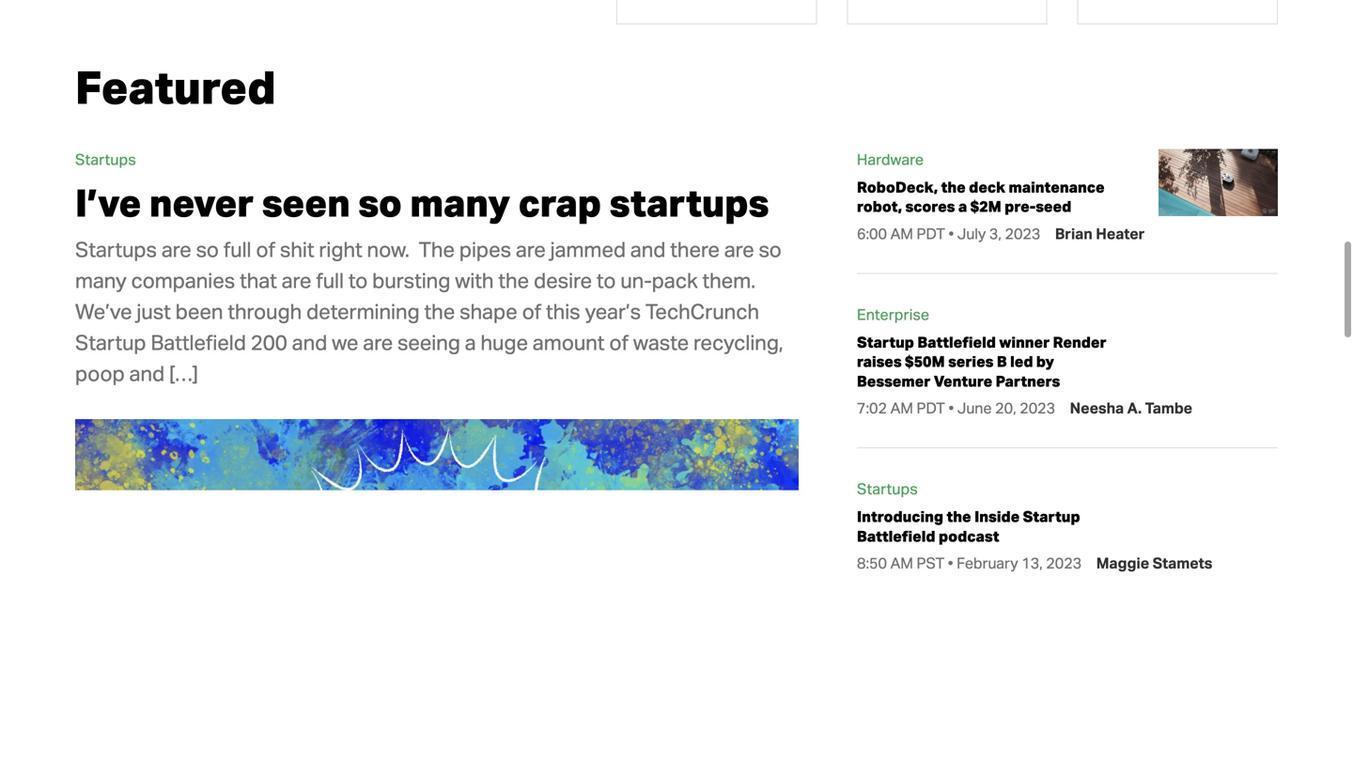 Task type: locate. For each thing, give the bounding box(es) containing it.
startup
[[75, 329, 146, 355], [857, 333, 915, 351], [1024, 507, 1081, 526]]

shape
[[460, 298, 518, 324]]

pst
[[917, 554, 945, 573]]

1 vertical spatial many
[[75, 267, 127, 293]]

maggie
[[1097, 554, 1150, 573]]

the up "seeing"
[[424, 298, 455, 324]]

enterprise startup battlefield winner render raises $50m series b led by bessemer venture partners
[[857, 305, 1107, 391]]

amount
[[533, 329, 605, 355]]

startups up introducing
[[857, 480, 918, 499]]

• right 'pst'
[[948, 554, 954, 573]]

2 vertical spatial am
[[891, 554, 914, 573]]

scores
[[906, 197, 956, 216]]

waste
[[634, 329, 689, 355]]

battlefield inside enterprise startup battlefield winner render raises $50m series b led by bessemer venture partners
[[918, 333, 997, 351]]

startup up raises
[[857, 333, 915, 351]]

pdt for july
[[917, 224, 946, 243]]

are
[[162, 236, 192, 262], [516, 236, 546, 262], [725, 236, 755, 262], [282, 267, 312, 293], [363, 329, 393, 355]]

to up determining
[[349, 267, 368, 293]]

1 horizontal spatial full
[[316, 267, 344, 293]]

startups inside the startups introducing the inside startup battlefield podcast
[[857, 480, 918, 499]]

neesha a. tambe link
[[1071, 399, 1193, 420]]

startups down i've
[[75, 236, 157, 262]]

the
[[419, 236, 455, 262]]

0 vertical spatial am
[[891, 224, 914, 243]]

0 horizontal spatial many
[[75, 267, 127, 293]]

so up companies
[[196, 236, 219, 262]]

brian heater link
[[1056, 224, 1145, 245]]

i've
[[75, 178, 141, 225]]

hardware
[[857, 150, 924, 169]]

startup down we've
[[75, 329, 146, 355]]

battlefield inside startups are so full of shit right now.  the pipes are jammed and there are so many companies that are full to bursting with the desire to un-pack them. we've just been through determining the shape of this year's techcrunch startup battlefield 200 and we are seeing a huge amount of waste recycling, poop and […]
[[151, 329, 246, 355]]

1 vertical spatial 2023
[[1020, 399, 1056, 418]]

0 vertical spatial startups
[[75, 150, 136, 169]]

startups introducing the inside startup battlefield podcast
[[857, 480, 1081, 546]]

led
[[1011, 352, 1034, 371]]

0 horizontal spatial to
[[349, 267, 368, 293]]

0 horizontal spatial full
[[224, 236, 251, 262]]

startups for startups are so full of shit right now.  the pipes are jammed and there are so many companies that are full to bursting with the desire to un-pack them. we've just been through determining the shape of this year's techcrunch startup battlefield 200 and we are seeing a huge amount of waste recycling, poop and […]
[[75, 236, 157, 262]]

pdt
[[917, 224, 946, 243], [917, 399, 946, 418]]

so
[[358, 178, 402, 225], [196, 236, 219, 262], [759, 236, 782, 262]]

full down right
[[316, 267, 344, 293]]

am right 6:00
[[891, 224, 914, 243]]

full up that
[[224, 236, 251, 262]]

and up un- at left top
[[631, 236, 666, 262]]

a
[[959, 197, 968, 216], [465, 329, 476, 355]]

many up the
[[410, 178, 511, 225]]

many up we've
[[75, 267, 127, 293]]

2 horizontal spatial and
[[631, 236, 666, 262]]

companies
[[131, 267, 235, 293]]

0 vertical spatial many
[[410, 178, 511, 225]]

$2m
[[971, 197, 1002, 216]]

year's
[[585, 298, 641, 324]]

of left this
[[522, 298, 542, 324]]

and
[[631, 236, 666, 262], [292, 329, 327, 355], [129, 360, 165, 386]]

shit
[[280, 236, 314, 262]]

2 horizontal spatial startup
[[1024, 507, 1081, 526]]

• for july
[[949, 224, 954, 243]]

startups inside startups are so full of shit right now.  the pipes are jammed and there are so many companies that are full to bursting with the desire to un-pack them. we've just been through determining the shape of this year's techcrunch startup battlefield 200 and we are seeing a huge amount of waste recycling, poop and […]
[[75, 236, 157, 262]]

pack
[[652, 267, 698, 293]]

a inside startups are so full of shit right now.  the pipes are jammed and there are so many companies that are full to bursting with the desire to un-pack them. we've just been through determining the shape of this year's techcrunch startup battlefield 200 and we are seeing a huge amount of waste recycling, poop and […]
[[465, 329, 476, 355]]

2 am from the top
[[891, 399, 914, 418]]

2023 for 13,
[[1047, 554, 1082, 573]]

battlefield down been
[[151, 329, 246, 355]]

never
[[149, 178, 254, 225]]

overhead of robodeck in action image
[[1159, 149, 1279, 216]]

are up the desire
[[516, 236, 546, 262]]

just
[[137, 298, 171, 324]]

3 am from the top
[[891, 554, 914, 573]]

full
[[224, 236, 251, 262], [316, 267, 344, 293]]

2 vertical spatial 2023
[[1047, 554, 1082, 573]]

are up them.
[[725, 236, 755, 262]]

0 horizontal spatial startup
[[75, 329, 146, 355]]

2 pdt from the top
[[917, 399, 946, 418]]

by
[[1037, 352, 1055, 371]]

to left un- at left top
[[597, 267, 616, 293]]

1 horizontal spatial to
[[597, 267, 616, 293]]

1 horizontal spatial startup
[[857, 333, 915, 351]]

1 horizontal spatial a
[[959, 197, 968, 216]]

2 horizontal spatial of
[[610, 329, 629, 355]]

pdt down scores
[[917, 224, 946, 243]]

2 vertical spatial of
[[610, 329, 629, 355]]

0 vertical spatial a
[[959, 197, 968, 216]]

1 vertical spatial •
[[949, 399, 954, 418]]

pdt for june
[[917, 399, 946, 418]]

0 vertical spatial •
[[949, 224, 954, 243]]

pdt down 'venture'
[[917, 399, 946, 418]]

maggie stamets link
[[1097, 554, 1213, 575]]

7:02
[[857, 399, 888, 418]]

0 vertical spatial of
[[256, 236, 275, 262]]

0 vertical spatial pdt
[[917, 224, 946, 243]]

battlefield
[[151, 329, 246, 355], [918, 333, 997, 351], [857, 527, 936, 546]]

of down year's
[[610, 329, 629, 355]]

am down bessemer
[[891, 399, 914, 418]]

of
[[256, 236, 275, 262], [522, 298, 542, 324], [610, 329, 629, 355]]

0 horizontal spatial a
[[465, 329, 476, 355]]

neesha
[[1071, 399, 1125, 418]]

2 of 3 tab panel
[[847, 0, 1048, 24]]

a left huge
[[465, 329, 476, 355]]

startups
[[610, 178, 770, 225]]

1 vertical spatial pdt
[[917, 399, 946, 418]]

through
[[228, 298, 302, 324]]

2 to from the left
[[597, 267, 616, 293]]

the up podcast
[[947, 507, 972, 526]]

0 vertical spatial 2023
[[1005, 224, 1041, 243]]

2023 down partners
[[1020, 399, 1056, 418]]

1 vertical spatial a
[[465, 329, 476, 355]]

1 vertical spatial am
[[891, 399, 914, 418]]

0 horizontal spatial of
[[256, 236, 275, 262]]

8:50
[[857, 554, 888, 573]]

am
[[891, 224, 914, 243], [891, 399, 914, 418], [891, 554, 914, 573]]

startups up i've
[[75, 150, 136, 169]]

and left we
[[292, 329, 327, 355]]

1 vertical spatial startups
[[75, 236, 157, 262]]

2 vertical spatial •
[[948, 554, 954, 573]]

8:50 am pst • february 13, 2023
[[857, 554, 1086, 573]]

3,
[[990, 224, 1002, 243]]

maintenance
[[1009, 178, 1105, 196]]

battlefield down introducing
[[857, 527, 936, 546]]

so right the there
[[759, 236, 782, 262]]

and left the […]
[[129, 360, 165, 386]]

startup up 13,
[[1024, 507, 1081, 526]]

them.
[[703, 267, 756, 293]]

the
[[942, 178, 966, 196], [499, 267, 529, 293], [424, 298, 455, 324], [947, 507, 972, 526]]

of left the shit
[[256, 236, 275, 262]]

so up right
[[358, 178, 402, 225]]

startup inside the startups introducing the inside startup battlefield podcast
[[1024, 507, 1081, 526]]

many
[[410, 178, 511, 225], [75, 267, 127, 293]]

desire
[[534, 267, 592, 293]]

am for 8:50
[[891, 554, 914, 573]]

am left 'pst'
[[891, 554, 914, 573]]

are right we
[[363, 329, 393, 355]]

tambe
[[1146, 399, 1193, 418]]

startups
[[75, 150, 136, 169], [75, 236, 157, 262], [857, 480, 918, 499]]

• left july
[[949, 224, 954, 243]]

[…]
[[169, 360, 198, 386]]

a inside hardware robodeck, the deck maintenance robot, scores a $2m pre-seed
[[959, 197, 968, 216]]

brian heater
[[1056, 224, 1145, 243]]

• left june
[[949, 399, 954, 418]]

1 horizontal spatial of
[[522, 298, 542, 324]]

battlefield up series
[[918, 333, 997, 351]]

am for 6:00
[[891, 224, 914, 243]]

huge
[[481, 329, 528, 355]]

1 horizontal spatial and
[[292, 329, 327, 355]]

we
[[332, 329, 359, 355]]

are down the shit
[[282, 267, 312, 293]]

the inside the startups introducing the inside startup battlefield podcast
[[947, 507, 972, 526]]

0 vertical spatial full
[[224, 236, 251, 262]]

the up scores
[[942, 178, 966, 196]]

2023 right 13,
[[1047, 554, 1082, 573]]

startups for startups
[[75, 150, 136, 169]]

2023 down the pre-
[[1005, 224, 1041, 243]]

•
[[949, 224, 954, 243], [949, 399, 954, 418], [948, 554, 954, 573]]

1 horizontal spatial many
[[410, 178, 511, 225]]

startup inside enterprise startup battlefield winner render raises $50m series b led by bessemer venture partners
[[857, 333, 915, 351]]

1 am from the top
[[891, 224, 914, 243]]

0 horizontal spatial and
[[129, 360, 165, 386]]

a left $2m at the right top
[[959, 197, 968, 216]]

crap
[[519, 178, 602, 225]]

0 vertical spatial and
[[631, 236, 666, 262]]

startup inside startups are so full of shit right now.  the pipes are jammed and there are so many companies that are full to bursting with the desire to un-pack them. we've just been through determining the shape of this year's techcrunch startup battlefield 200 and we are seeing a huge amount of waste recycling, poop and […]
[[75, 329, 146, 355]]

2 vertical spatial startups
[[857, 480, 918, 499]]

stamets
[[1153, 554, 1213, 573]]

1 pdt from the top
[[917, 224, 946, 243]]



Task type: vqa. For each thing, say whether or not it's contained in the screenshot.
'waste' on the top of the page
yes



Task type: describe. For each thing, give the bounding box(es) containing it.
bursting
[[373, 267, 451, 293]]

robodeck,
[[857, 178, 938, 196]]

we've
[[75, 298, 132, 324]]

un-
[[621, 267, 652, 293]]

raises
[[857, 352, 902, 371]]

1 vertical spatial full
[[316, 267, 344, 293]]

enterprise
[[857, 305, 930, 324]]

startup battlefield winner render raises $50m series b led by bessemer venture partners link
[[857, 333, 1107, 392]]

recycling,
[[694, 329, 784, 355]]

with
[[455, 267, 494, 293]]

1 vertical spatial of
[[522, 298, 542, 324]]

partners
[[996, 372, 1061, 391]]

bessemer
[[857, 372, 931, 391]]

featured
[[75, 58, 276, 115]]

introducing the inside startup battlefield podcast link
[[857, 507, 1081, 548]]

right
[[319, 236, 363, 262]]

seen
[[262, 178, 350, 225]]

determining
[[307, 298, 420, 324]]

maggie stamets
[[1097, 554, 1213, 573]]

6:00
[[857, 224, 888, 243]]

robot,
[[857, 197, 903, 216]]

neesha a. tambe
[[1071, 399, 1193, 418]]

robodeck, the deck maintenance robot, scores a $2m pre-seed link
[[857, 178, 1105, 218]]

b
[[997, 352, 1008, 371]]

7:02 am pdt • june 20, 2023
[[857, 399, 1059, 418]]

poop emoji on blue background image
[[75, 419, 799, 764]]

render
[[1054, 333, 1107, 351]]

june
[[958, 399, 992, 418]]

i've never seen so many crap startups link
[[75, 178, 770, 227]]

brian
[[1056, 224, 1093, 243]]

a.
[[1128, 399, 1142, 418]]

many inside i've never seen so many crap startups link
[[410, 178, 511, 225]]

1 vertical spatial and
[[292, 329, 327, 355]]

seeing
[[398, 329, 461, 355]]

200
[[251, 329, 288, 355]]

startups are so full of shit right now.  the pipes are jammed and there are so many companies that are full to bursting with the desire to un-pack them. we've just been through determining the shape of this year's techcrunch startup battlefield 200 and we are seeing a huge amount of waste recycling, poop and […]
[[75, 236, 784, 386]]

been
[[176, 298, 223, 324]]

inside
[[975, 507, 1020, 526]]

are up companies
[[162, 236, 192, 262]]

pre-
[[1005, 197, 1036, 216]]

am for 7:02
[[891, 399, 914, 418]]

13,
[[1022, 554, 1043, 573]]

february
[[957, 554, 1019, 573]]

many inside startups are so full of shit right now.  the pipes are jammed and there are so many companies that are full to bursting with the desire to un-pack them. we've just been through determining the shape of this year's techcrunch startup battlefield 200 and we are seeing a huge amount of waste recycling, poop and […]
[[75, 267, 127, 293]]

that
[[240, 267, 277, 293]]

startups for startups introducing the inside startup battlefield podcast
[[857, 480, 918, 499]]

winner
[[1000, 333, 1050, 351]]

the right with
[[499, 267, 529, 293]]

2 vertical spatial and
[[129, 360, 165, 386]]

series
[[949, 352, 994, 371]]

seed
[[1036, 197, 1072, 216]]

poop
[[75, 360, 125, 386]]

heater
[[1096, 224, 1145, 243]]

2023 for 20,
[[1020, 399, 1056, 418]]

the inside hardware robodeck, the deck maintenance robot, scores a $2m pre-seed
[[942, 178, 966, 196]]

venture
[[934, 372, 993, 391]]

deck
[[969, 178, 1006, 196]]

pipes
[[460, 236, 512, 262]]

1 of 3 tab panel
[[617, 0, 817, 24]]

jammed
[[551, 236, 626, 262]]

battlefield inside the startups introducing the inside startup battlefield podcast
[[857, 527, 936, 546]]

introducing
[[857, 507, 944, 526]]

this
[[546, 298, 581, 324]]

$50m
[[905, 352, 946, 371]]

• for february
[[948, 554, 954, 573]]

techcrunch
[[646, 298, 760, 324]]

6:00 am pdt • july 3, 2023
[[857, 224, 1044, 243]]

there
[[671, 236, 720, 262]]

• for june
[[949, 399, 954, 418]]

1 to from the left
[[349, 267, 368, 293]]

podcast
[[939, 527, 1000, 546]]

0 horizontal spatial so
[[196, 236, 219, 262]]

20,
[[996, 399, 1017, 418]]

3 of 3 tab panel
[[1078, 0, 1279, 24]]

i've never seen so many crap startups
[[75, 178, 770, 225]]

1 horizontal spatial so
[[358, 178, 402, 225]]

july
[[958, 224, 987, 243]]

2023 for 3,
[[1005, 224, 1041, 243]]

hardware robodeck, the deck maintenance robot, scores a $2m pre-seed
[[857, 150, 1105, 216]]

2 horizontal spatial so
[[759, 236, 782, 262]]



